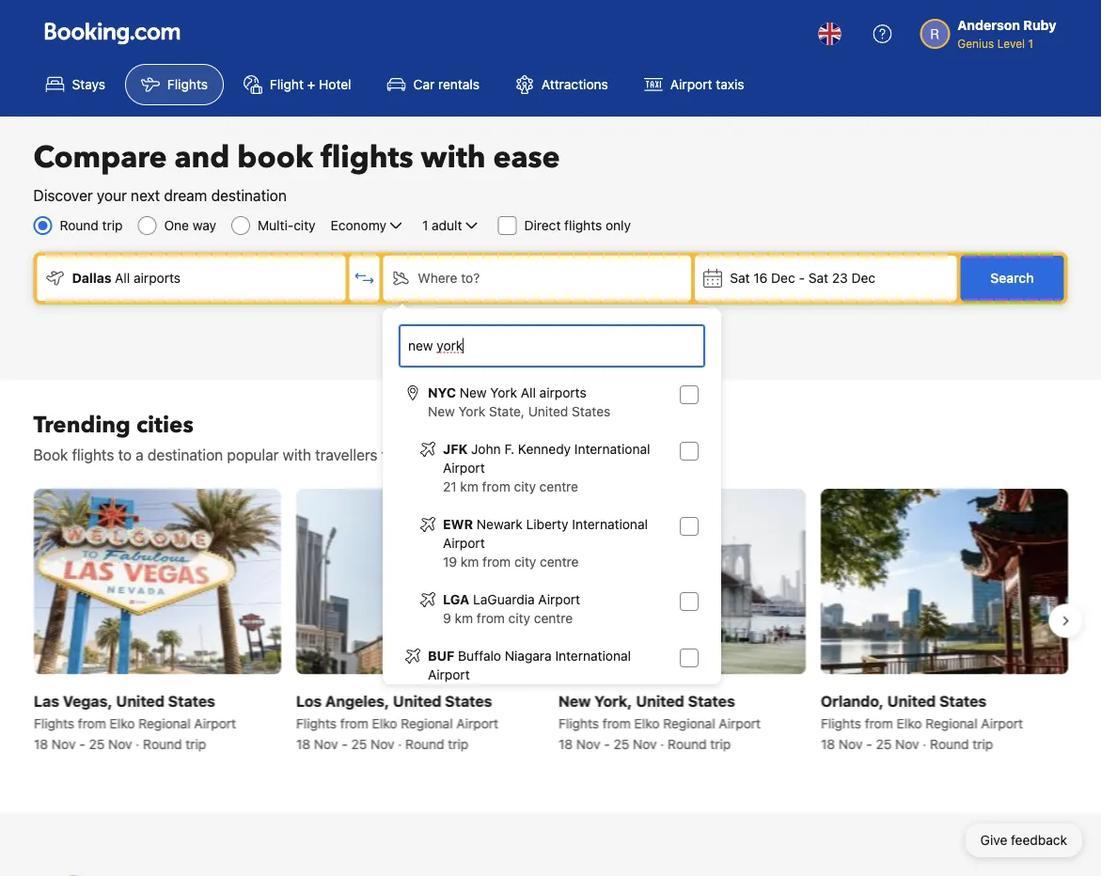 Task type: locate. For each thing, give the bounding box(es) containing it.
1 vertical spatial new
[[428, 404, 455, 419]]

flights down los
[[296, 716, 336, 731]]

25 down vegas,
[[88, 736, 104, 752]]

- left 23
[[799, 270, 805, 286]]

flights down las
[[33, 716, 74, 731]]

round trip
[[60, 218, 123, 233]]

25 inside new york, united states flights from elko regional airport 18 nov - 25 nov · round trip
[[613, 736, 629, 752]]

1 horizontal spatial airports
[[540, 385, 587, 401]]

flights inside new york, united states flights from elko regional airport 18 nov - 25 nov · round trip
[[558, 716, 599, 731]]

from left the
[[382, 446, 413, 464]]

1 25 from the left
[[88, 736, 104, 752]]

Airport or city text field
[[406, 336, 698, 356]]

laguardia
[[473, 592, 535, 608]]

2 horizontal spatial new
[[558, 692, 591, 710]]

1 vertical spatial centre
[[540, 554, 579, 570]]

0 vertical spatial international
[[575, 442, 650, 457]]

25
[[88, 736, 104, 752], [351, 736, 367, 752], [613, 736, 629, 752], [876, 736, 891, 752]]

destination inside the trending cities book flights to a destination popular with travellers from the united states
[[148, 446, 223, 464]]

2 vertical spatial new
[[558, 692, 591, 710]]

states inside new york, united states flights from elko regional airport 18 nov - 25 nov · round trip
[[688, 692, 735, 710]]

1 horizontal spatial all
[[521, 385, 536, 401]]

1 regional from the left
[[138, 716, 190, 731]]

from down "angeles,"
[[340, 716, 368, 731]]

destination down 'cities'
[[148, 446, 223, 464]]

international inside the buffalo niagara international airport
[[555, 648, 631, 664]]

- down the orlando,
[[866, 736, 872, 752]]

- inside popup button
[[799, 270, 805, 286]]

round for los
[[405, 736, 444, 752]]

25 for york,
[[613, 736, 629, 752]]

1 horizontal spatial dec
[[852, 270, 876, 286]]

sat left 23
[[809, 270, 829, 286]]

united up kennedy
[[528, 404, 568, 419]]

flights inside las vegas, united states flights from elko regional airport 18 nov - 25 nov · round trip
[[33, 716, 74, 731]]

0 horizontal spatial sat
[[730, 270, 750, 286]]

18 inside orlando, united states flights from elko regional airport 18 nov - 25 nov · round trip
[[821, 736, 835, 752]]

city down john f. kennedy international airport
[[514, 479, 536, 495]]

sat 16 dec - sat 23 dec
[[730, 270, 876, 286]]

newark
[[477, 517, 523, 532]]

airport inside los angeles, united states flights from elko regional airport 18 nov - 25 nov · round trip
[[456, 716, 498, 731]]

elko for vegas,
[[109, 716, 134, 731]]

with up 1 adult dropdown button
[[421, 137, 486, 178]]

compare
[[33, 137, 167, 178]]

from down york,
[[602, 716, 630, 731]]

york
[[490, 385, 517, 401], [459, 404, 485, 419]]

round inside new york, united states flights from elko regional airport 18 nov - 25 nov · round trip
[[667, 736, 706, 752]]

4 regional from the left
[[925, 716, 977, 731]]

united right vegas,
[[116, 692, 164, 710]]

booking.com logo image
[[45, 22, 180, 45], [45, 22, 180, 45]]

0 horizontal spatial flights
[[72, 446, 114, 464]]

round inside las vegas, united states flights from elko regional airport 18 nov - 25 nov · round trip
[[143, 736, 182, 752]]

1 vertical spatial km
[[461, 554, 479, 570]]

where
[[418, 270, 458, 286]]

0 horizontal spatial 1
[[422, 218, 428, 233]]

destination
[[211, 187, 287, 205], [148, 446, 223, 464]]

sat
[[730, 270, 750, 286], [809, 270, 829, 286]]

flights inside los angeles, united states flights from elko regional airport 18 nov - 25 nov · round trip
[[296, 716, 336, 731]]

centre inside lga laguardia airport 9 km from city centre
[[534, 611, 573, 626]]

25 down the orlando,
[[876, 736, 891, 752]]

centre up niagara
[[534, 611, 573, 626]]

25 down "angeles,"
[[351, 736, 367, 752]]

4 nov from the left
[[370, 736, 394, 752]]

1 vertical spatial international
[[572, 517, 648, 532]]

- inside new york, united states flights from elko regional airport 18 nov - 25 nov · round trip
[[604, 736, 610, 752]]

united
[[528, 404, 568, 419], [443, 446, 488, 464], [116, 692, 164, 710], [393, 692, 441, 710], [636, 692, 684, 710], [887, 692, 936, 710]]

elko inside los angeles, united states flights from elko regional airport 18 nov - 25 nov · round trip
[[372, 716, 397, 731]]

states inside nyc new york all airports new york state, united states
[[572, 404, 611, 419]]

4 elko from the left
[[896, 716, 922, 731]]

airport inside 'link'
[[670, 77, 712, 92]]

1 elko from the left
[[109, 716, 134, 731]]

0 vertical spatial km
[[460, 479, 479, 495]]

liberty
[[526, 517, 569, 532]]

1 adult
[[422, 218, 462, 233]]

from down laguardia
[[477, 611, 505, 626]]

regional inside las vegas, united states flights from elko regional airport 18 nov - 25 nov · round trip
[[138, 716, 190, 731]]

18 inside las vegas, united states flights from elko regional airport 18 nov - 25 nov · round trip
[[33, 736, 48, 752]]

1 horizontal spatial flights
[[321, 137, 413, 178]]

car
[[413, 77, 435, 92]]

· inside las vegas, united states flights from elko regional airport 18 nov - 25 nov · round trip
[[135, 736, 139, 752]]

states
[[572, 404, 611, 419], [492, 446, 536, 464], [168, 692, 215, 710], [445, 692, 492, 710], [688, 692, 735, 710], [939, 692, 986, 710]]

where to? button
[[383, 256, 691, 301]]

25 inside las vegas, united states flights from elko regional airport 18 nov - 25 nov · round trip
[[88, 736, 104, 752]]

3 nov from the left
[[314, 736, 338, 752]]

0 horizontal spatial dec
[[771, 270, 795, 286]]

give feedback button
[[966, 824, 1083, 858]]

18
[[33, 736, 48, 752], [296, 736, 310, 752], [558, 736, 572, 752], [821, 736, 835, 752]]

destination up multi-
[[211, 187, 287, 205]]

newark liberty international airport
[[443, 517, 648, 551]]

18 down los
[[296, 736, 310, 752]]

flights for cities
[[72, 446, 114, 464]]

region
[[18, 482, 1083, 761]]

las vegas, united states flights from elko regional airport 18 nov - 25 nov · round trip
[[33, 692, 236, 752]]

2 vertical spatial km
[[455, 611, 473, 626]]

2 25 from the left
[[351, 736, 367, 752]]

1 vertical spatial all
[[521, 385, 536, 401]]

all right dallas
[[115, 270, 130, 286]]

km
[[460, 479, 479, 495], [461, 554, 479, 570], [455, 611, 473, 626]]

1 vertical spatial airports
[[540, 385, 587, 401]]

18 down las
[[33, 736, 48, 752]]

1 horizontal spatial york
[[490, 385, 517, 401]]

elko inside new york, united states flights from elko regional airport 18 nov - 25 nov · round trip
[[634, 716, 659, 731]]

anderson
[[958, 17, 1020, 33]]

book
[[33, 446, 68, 464]]

0 vertical spatial destination
[[211, 187, 287, 205]]

international for buffalo niagara international airport
[[555, 648, 631, 664]]

new left york,
[[558, 692, 591, 710]]

1 right level
[[1028, 37, 1034, 50]]

2 · from the left
[[398, 736, 401, 752]]

dream
[[164, 187, 207, 205]]

flight
[[270, 77, 304, 92]]

2 regional from the left
[[400, 716, 453, 731]]

0 vertical spatial all
[[115, 270, 130, 286]]

elko inside las vegas, united states flights from elko regional airport 18 nov - 25 nov · round trip
[[109, 716, 134, 731]]

the
[[417, 446, 439, 464]]

from down the orlando,
[[865, 716, 893, 731]]

2 nov from the left
[[108, 736, 132, 752]]

york left state,
[[459, 404, 485, 419]]

2 vertical spatial flights
[[72, 446, 114, 464]]

trip inside new york, united states flights from elko regional airport 18 nov - 25 nov · round trip
[[710, 736, 730, 752]]

25 for angeles,
[[351, 736, 367, 752]]

2 vertical spatial centre
[[534, 611, 573, 626]]

2 horizontal spatial flights
[[564, 218, 602, 233]]

4 18 from the left
[[821, 736, 835, 752]]

- down "angeles,"
[[341, 736, 347, 752]]

flights down the orlando,
[[821, 716, 861, 731]]

3 25 from the left
[[613, 736, 629, 752]]

-
[[799, 270, 805, 286], [79, 736, 85, 752], [341, 736, 347, 752], [604, 736, 610, 752], [866, 736, 872, 752]]

airports down one
[[134, 270, 181, 286]]

- for new york, united states
[[604, 736, 610, 752]]

dec right 23
[[852, 270, 876, 286]]

united right york,
[[636, 692, 684, 710]]

18 down the orlando,
[[821, 736, 835, 752]]

united right the orlando,
[[887, 692, 936, 710]]

from
[[382, 446, 413, 464], [482, 479, 510, 495], [483, 554, 511, 570], [477, 611, 505, 626], [77, 716, 106, 731], [340, 716, 368, 731], [602, 716, 630, 731], [865, 716, 893, 731]]

airport taxis link
[[628, 64, 760, 105]]

to?
[[461, 270, 480, 286]]

0 vertical spatial 1
[[1028, 37, 1034, 50]]

flights left the only
[[564, 218, 602, 233]]

city
[[294, 218, 316, 233], [514, 479, 536, 495], [514, 554, 536, 570], [508, 611, 530, 626]]

· inside new york, united states flights from elko regional airport 18 nov - 25 nov · round trip
[[660, 736, 664, 752]]

international inside newark liberty international airport
[[572, 517, 648, 532]]

international right kennedy
[[575, 442, 650, 457]]

buf
[[428, 648, 455, 664]]

centre down newark liberty international airport
[[540, 554, 579, 570]]

3 elko from the left
[[634, 716, 659, 731]]

1
[[1028, 37, 1034, 50], [422, 218, 428, 233]]

niagara
[[505, 648, 552, 664]]

- down vegas,
[[79, 736, 85, 752]]

city down newark liberty international airport
[[514, 554, 536, 570]]

sat left 16
[[730, 270, 750, 286]]

trip inside los angeles, united states flights from elko regional airport 18 nov - 25 nov · round trip
[[448, 736, 468, 752]]

states inside the trending cities book flights to a destination popular with travellers from the united states
[[492, 446, 536, 464]]

nov
[[51, 736, 75, 752], [108, 736, 132, 752], [314, 736, 338, 752], [370, 736, 394, 752], [576, 736, 600, 752], [633, 736, 657, 752], [838, 736, 862, 752], [895, 736, 919, 752]]

flights for los angeles, united states
[[296, 716, 336, 731]]

city inside lga laguardia airport 9 km from city centre
[[508, 611, 530, 626]]

1 horizontal spatial with
[[421, 137, 486, 178]]

city down laguardia
[[508, 611, 530, 626]]

trip inside las vegas, united states flights from elko regional airport 18 nov - 25 nov · round trip
[[185, 736, 206, 752]]

buffalo niagara international airport
[[428, 648, 631, 683]]

1 dec from the left
[[771, 270, 795, 286]]

new right nyc
[[460, 385, 487, 401]]

round inside orlando, united states flights from elko regional airport 18 nov - 25 nov · round trip
[[930, 736, 969, 752]]

18 inside los angeles, united states flights from elko regional airport 18 nov - 25 nov · round trip
[[296, 736, 310, 752]]

level
[[998, 37, 1025, 50]]

flights link
[[125, 64, 224, 105]]

2 vertical spatial international
[[555, 648, 631, 664]]

4 · from the left
[[923, 736, 926, 752]]

taxis
[[716, 77, 744, 92]]

regional inside new york, united states flights from elko regional airport 18 nov - 25 nov · round trip
[[663, 716, 715, 731]]

2 18 from the left
[[296, 736, 310, 752]]

9
[[443, 611, 451, 626]]

0 vertical spatial flights
[[321, 137, 413, 178]]

flights inside the trending cities book flights to a destination popular with travellers from the united states
[[72, 446, 114, 464]]

0 horizontal spatial airports
[[134, 270, 181, 286]]

round inside los angeles, united states flights from elko regional airport 18 nov - 25 nov · round trip
[[405, 736, 444, 752]]

united up the 21
[[443, 446, 488, 464]]

0 horizontal spatial york
[[459, 404, 485, 419]]

18 inside new york, united states flights from elko regional airport 18 nov - 25 nov · round trip
[[558, 736, 572, 752]]

25 inside los angeles, united states flights from elko regional airport 18 nov - 25 nov · round trip
[[351, 736, 367, 752]]

4 25 from the left
[[876, 736, 891, 752]]

airports down airport or city text field
[[540, 385, 587, 401]]

popular
[[227, 446, 279, 464]]

flights
[[321, 137, 413, 178], [564, 218, 602, 233], [72, 446, 114, 464]]

2 sat from the left
[[809, 270, 829, 286]]

1 · from the left
[[135, 736, 139, 752]]

international up york,
[[555, 648, 631, 664]]

with right popular
[[283, 446, 311, 464]]

where to?
[[418, 270, 480, 286]]

1 horizontal spatial 1
[[1028, 37, 1034, 50]]

united inside orlando, united states flights from elko regional airport 18 nov - 25 nov · round trip
[[887, 692, 936, 710]]

1 left adult on the left
[[422, 218, 428, 233]]

· for vegas,
[[135, 736, 139, 752]]

trip
[[102, 218, 123, 233], [185, 736, 206, 752], [448, 736, 468, 752], [710, 736, 730, 752], [972, 736, 993, 752]]

one
[[164, 218, 189, 233]]

flights down york,
[[558, 716, 599, 731]]

airport
[[670, 77, 712, 92], [443, 460, 485, 476], [443, 536, 485, 551], [538, 592, 580, 608], [428, 667, 470, 683], [194, 716, 236, 731], [456, 716, 498, 731], [719, 716, 761, 731], [981, 716, 1023, 731]]

buffalo
[[458, 648, 501, 664]]

book
[[237, 137, 313, 178]]

from inside new york, united states flights from elko regional airport 18 nov - 25 nov · round trip
[[602, 716, 630, 731]]

from down vegas,
[[77, 716, 106, 731]]

1 vertical spatial destination
[[148, 446, 223, 464]]

york up state,
[[490, 385, 517, 401]]

trip for los
[[448, 736, 468, 752]]

km right the 21
[[460, 479, 479, 495]]

international inside john f. kennedy international airport
[[575, 442, 650, 457]]

centre for 19 km from city centre
[[540, 554, 579, 570]]

3 18 from the left
[[558, 736, 572, 752]]

km right 9
[[455, 611, 473, 626]]

km inside lga laguardia airport 9 km from city centre
[[455, 611, 473, 626]]

18 down the buffalo niagara international airport at the bottom of page
[[558, 736, 572, 752]]

flights inside compare and book flights with ease discover your next dream destination
[[321, 137, 413, 178]]

25 down york,
[[613, 736, 629, 752]]

regional for angeles,
[[400, 716, 453, 731]]

from inside los angeles, united states flights from elko regional airport 18 nov - 25 nov · round trip
[[340, 716, 368, 731]]

york,
[[594, 692, 632, 710]]

region containing las vegas, united states
[[18, 482, 1083, 761]]

genius
[[958, 37, 994, 50]]

dec right 16
[[771, 270, 795, 286]]

3 regional from the left
[[663, 716, 715, 731]]

0 vertical spatial with
[[421, 137, 486, 178]]

+
[[307, 77, 315, 92]]

elko for angeles,
[[372, 716, 397, 731]]

0 horizontal spatial all
[[115, 270, 130, 286]]

0 vertical spatial centre
[[540, 479, 578, 495]]

orlando, united states image
[[821, 489, 1068, 675]]

1 inside dropdown button
[[422, 218, 428, 233]]

new down nyc
[[428, 404, 455, 419]]

- inside los angeles, united states flights from elko regional airport 18 nov - 25 nov · round trip
[[341, 736, 347, 752]]

las
[[33, 692, 59, 710]]

1 horizontal spatial new
[[460, 385, 487, 401]]

- for los angeles, united states
[[341, 736, 347, 752]]

1 vertical spatial flights
[[564, 218, 602, 233]]

united inside nyc new york all airports new york state, united states
[[528, 404, 568, 419]]

regional inside orlando, united states flights from elko regional airport 18 nov - 25 nov · round trip
[[925, 716, 977, 731]]

3 · from the left
[[660, 736, 664, 752]]

all
[[115, 270, 130, 286], [521, 385, 536, 401]]

flights up economy
[[321, 137, 413, 178]]

0 horizontal spatial with
[[283, 446, 311, 464]]

centre down john f. kennedy international airport
[[540, 479, 578, 495]]

regional
[[138, 716, 190, 731], [400, 716, 453, 731], [663, 716, 715, 731], [925, 716, 977, 731]]

international right liberty
[[572, 517, 648, 532]]

- inside las vegas, united states flights from elko regional airport 18 nov - 25 nov · round trip
[[79, 736, 85, 752]]

flights left to
[[72, 446, 114, 464]]

- down york,
[[604, 736, 610, 752]]

2 elko from the left
[[372, 716, 397, 731]]

km for 19
[[461, 554, 479, 570]]

· inside los angeles, united states flights from elko regional airport 18 nov - 25 nov · round trip
[[398, 736, 401, 752]]

all up state,
[[521, 385, 536, 401]]

18 for los angeles, united states
[[296, 736, 310, 752]]

flights
[[167, 77, 208, 92], [33, 716, 74, 731], [296, 716, 336, 731], [558, 716, 599, 731], [821, 716, 861, 731]]

0 horizontal spatial new
[[428, 404, 455, 419]]

1 sat from the left
[[730, 270, 750, 286]]

regional inside los angeles, united states flights from elko regional airport 18 nov - 25 nov · round trip
[[400, 716, 453, 731]]

united down buf
[[393, 692, 441, 710]]

1 horizontal spatial sat
[[809, 270, 829, 286]]

attractions
[[542, 77, 608, 92]]

1 vertical spatial with
[[283, 446, 311, 464]]

from up newark at the left bottom
[[482, 479, 510, 495]]

km right 19
[[461, 554, 479, 570]]

1 vertical spatial 1
[[422, 218, 428, 233]]

flights up and
[[167, 77, 208, 92]]

with inside the trending cities book flights to a destination popular with travellers from the united states
[[283, 446, 311, 464]]

18 for las vegas, united states
[[33, 736, 48, 752]]

1 18 from the left
[[33, 736, 48, 752]]

dec
[[771, 270, 795, 286], [852, 270, 876, 286]]

regional for york,
[[663, 716, 715, 731]]

·
[[135, 736, 139, 752], [398, 736, 401, 752], [660, 736, 664, 752], [923, 736, 926, 752]]



Task type: describe. For each thing, give the bounding box(es) containing it.
from inside lga laguardia airport 9 km from city centre
[[477, 611, 505, 626]]

stays link
[[30, 64, 121, 105]]

0 vertical spatial york
[[490, 385, 517, 401]]

19 km from city centre
[[443, 554, 579, 570]]

elko inside orlando, united states flights from elko regional airport 18 nov - 25 nov · round trip
[[896, 716, 922, 731]]

las vegas, united states image
[[33, 489, 281, 675]]

los
[[296, 692, 321, 710]]

25 inside orlando, united states flights from elko regional airport 18 nov - 25 nov · round trip
[[876, 736, 891, 752]]

search button
[[961, 256, 1064, 301]]

compare and book flights with ease discover your next dream destination
[[33, 137, 560, 205]]

attractions link
[[499, 64, 624, 105]]

search
[[991, 270, 1034, 286]]

and
[[174, 137, 230, 178]]

all inside nyc new york all airports new york state, united states
[[521, 385, 536, 401]]

flights for and
[[321, 137, 413, 178]]

25 for vegas,
[[88, 736, 104, 752]]

car rentals link
[[371, 64, 496, 105]]

from inside the trending cities book flights to a destination popular with travellers from the united states
[[382, 446, 413, 464]]

one way
[[164, 218, 216, 233]]

6 nov from the left
[[633, 736, 657, 752]]

- for las vegas, united states
[[79, 736, 85, 752]]

airport inside las vegas, united states flights from elko regional airport 18 nov - 25 nov · round trip
[[194, 716, 236, 731]]

give feedback
[[981, 833, 1067, 848]]

flight + hotel
[[270, 77, 351, 92]]

discover
[[33, 187, 93, 205]]

18 for new york, united states
[[558, 736, 572, 752]]

regional for vegas,
[[138, 716, 190, 731]]

from down newark at the left bottom
[[483, 554, 511, 570]]

ruby
[[1024, 17, 1057, 33]]

vegas,
[[62, 692, 112, 710]]

airport inside orlando, united states flights from elko regional airport 18 nov - 25 nov · round trip
[[981, 716, 1023, 731]]

car rentals
[[413, 77, 480, 92]]

only
[[606, 218, 631, 233]]

from inside orlando, united states flights from elko regional airport 18 nov - 25 nov · round trip
[[865, 716, 893, 731]]

economy
[[331, 218, 387, 233]]

john f. kennedy international airport
[[443, 442, 650, 476]]

airport inside john f. kennedy international airport
[[443, 460, 485, 476]]

1 adult button
[[420, 214, 483, 237]]

airport inside lga laguardia airport 9 km from city centre
[[538, 592, 580, 608]]

0 vertical spatial airports
[[134, 270, 181, 286]]

airport inside new york, united states flights from elko regional airport 18 nov - 25 nov · round trip
[[719, 716, 761, 731]]

angeles,
[[325, 692, 389, 710]]

travellers
[[315, 446, 378, 464]]

hotel
[[319, 77, 351, 92]]

trip for las
[[185, 736, 206, 752]]

1 vertical spatial york
[[459, 404, 485, 419]]

with inside compare and book flights with ease discover your next dream destination
[[421, 137, 486, 178]]

trending cities book flights to a destination popular with travellers from the united states
[[33, 410, 536, 464]]

nyc new york all airports new york state, united states
[[428, 385, 611, 419]]

elko for york,
[[634, 716, 659, 731]]

rentals
[[438, 77, 480, 92]]

destination inside compare and book flights with ease discover your next dream destination
[[211, 187, 287, 205]]

orlando, united states flights from elko regional airport 18 nov - 25 nov · round trip
[[821, 692, 1023, 752]]

ease
[[493, 137, 560, 178]]

trip for new
[[710, 736, 730, 752]]

your
[[97, 187, 127, 205]]

adult
[[432, 218, 462, 233]]

16
[[754, 270, 768, 286]]

way
[[193, 218, 216, 233]]

dallas
[[72, 270, 112, 286]]

kennedy
[[518, 442, 571, 457]]

states inside las vegas, united states flights from elko regional airport 18 nov - 25 nov · round trip
[[168, 692, 215, 710]]

new york, united states flights from elko regional airport 18 nov - 25 nov · round trip
[[558, 692, 761, 752]]

flight + hotel link
[[228, 64, 367, 105]]

jfk
[[443, 442, 468, 457]]

new inside new york, united states flights from elko regional airport 18 nov - 25 nov · round trip
[[558, 692, 591, 710]]

use enter to select airport and spacebar to add another one element
[[398, 376, 706, 877]]

· for angeles,
[[398, 736, 401, 752]]

states inside orlando, united states flights from elko regional airport 18 nov - 25 nov · round trip
[[939, 692, 986, 710]]

round for las
[[143, 736, 182, 752]]

direct
[[524, 218, 561, 233]]

international for newark liberty international airport
[[572, 517, 648, 532]]

21 km from city centre
[[443, 479, 578, 495]]

to
[[118, 446, 132, 464]]

23
[[832, 270, 848, 286]]

sat 16 dec - sat 23 dec button
[[695, 256, 957, 301]]

anderson ruby genius level 1
[[958, 17, 1057, 50]]

dallas all airports
[[72, 270, 181, 286]]

5 nov from the left
[[576, 736, 600, 752]]

next
[[131, 187, 160, 205]]

flights for new york, united states
[[558, 716, 599, 731]]

· for york,
[[660, 736, 664, 752]]

1 nov from the left
[[51, 736, 75, 752]]

john
[[471, 442, 501, 457]]

7 nov from the left
[[838, 736, 862, 752]]

trending
[[33, 410, 131, 441]]

airport inside the buffalo niagara international airport
[[428, 667, 470, 683]]

orlando,
[[821, 692, 884, 710]]

airport taxis
[[670, 77, 744, 92]]

los angeles, united states flights from elko regional airport 18 nov - 25 nov · round trip
[[296, 692, 498, 752]]

km for 21
[[460, 479, 479, 495]]

a
[[136, 446, 144, 464]]

lga
[[443, 592, 470, 608]]

from inside las vegas, united states flights from elko regional airport 18 nov - 25 nov · round trip
[[77, 716, 106, 731]]

21
[[443, 479, 457, 495]]

stays
[[72, 77, 105, 92]]

· inside orlando, united states flights from elko regional airport 18 nov - 25 nov · round trip
[[923, 736, 926, 752]]

los angeles, united states image
[[296, 489, 543, 675]]

1 inside anderson ruby genius level 1
[[1028, 37, 1034, 50]]

- inside orlando, united states flights from elko regional airport 18 nov - 25 nov · round trip
[[866, 736, 872, 752]]

united inside los angeles, united states flights from elko regional airport 18 nov - 25 nov · round trip
[[393, 692, 441, 710]]

give
[[981, 833, 1008, 848]]

trip inside orlando, united states flights from elko regional airport 18 nov - 25 nov · round trip
[[972, 736, 993, 752]]

nyc
[[428, 385, 456, 401]]

ewr
[[443, 517, 473, 532]]

flights inside orlando, united states flights from elko regional airport 18 nov - 25 nov · round trip
[[821, 716, 861, 731]]

states inside los angeles, united states flights from elko regional airport 18 nov - 25 nov · round trip
[[445, 692, 492, 710]]

new york, united states image
[[558, 489, 806, 675]]

united inside the trending cities book flights to a destination popular with travellers from the united states
[[443, 446, 488, 464]]

centre for 21 km from city centre
[[540, 479, 578, 495]]

feedback
[[1011, 833, 1067, 848]]

lga laguardia airport 9 km from city centre
[[443, 592, 580, 626]]

united inside las vegas, united states flights from elko regional airport 18 nov - 25 nov · round trip
[[116, 692, 164, 710]]

0 vertical spatial new
[[460, 385, 487, 401]]

8 nov from the left
[[895, 736, 919, 752]]

direct flights only
[[524, 218, 631, 233]]

united inside new york, united states flights from elko regional airport 18 nov - 25 nov · round trip
[[636, 692, 684, 710]]

city left economy
[[294, 218, 316, 233]]

state,
[[489, 404, 525, 419]]

airport inside newark liberty international airport
[[443, 536, 485, 551]]

2 dec from the left
[[852, 270, 876, 286]]

flights for las vegas, united states
[[33, 716, 74, 731]]

airports inside nyc new york all airports new york state, united states
[[540, 385, 587, 401]]

19
[[443, 554, 457, 570]]

multi-city
[[258, 218, 316, 233]]

f.
[[505, 442, 515, 457]]

cities
[[136, 410, 194, 441]]

round for new
[[667, 736, 706, 752]]

multi-
[[258, 218, 294, 233]]



Task type: vqa. For each thing, say whether or not it's contained in the screenshot.
1st 25 from left
yes



